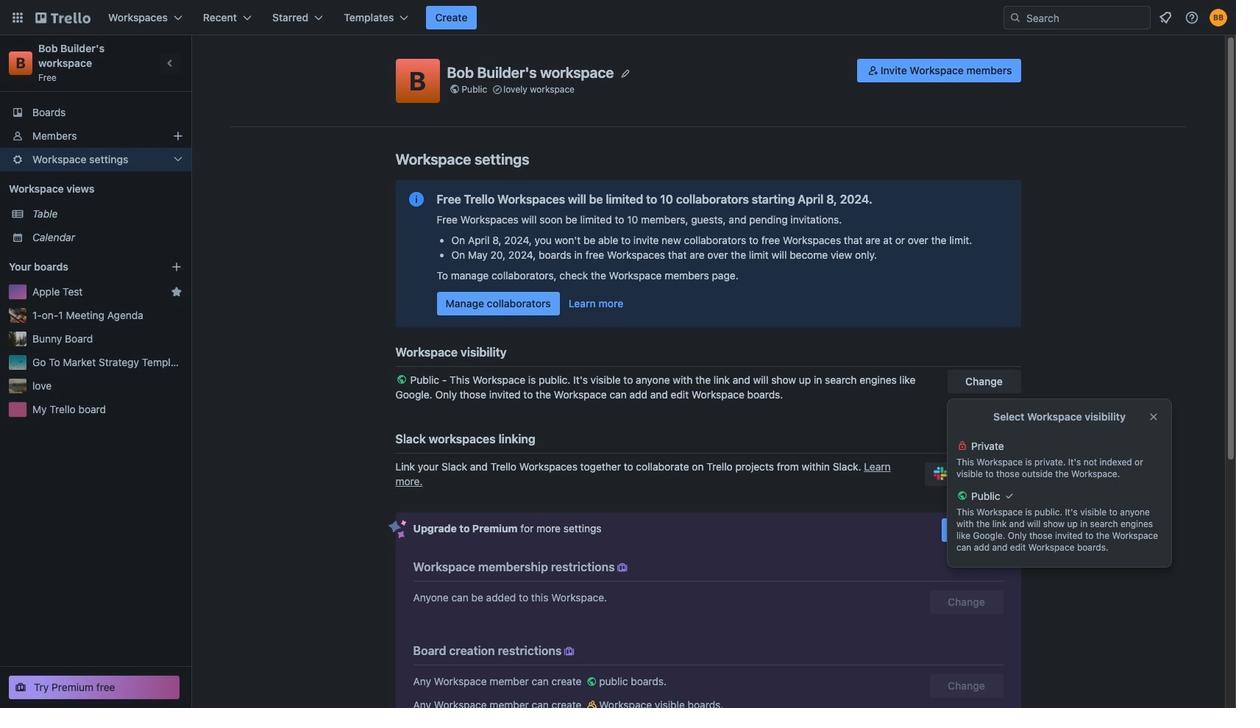 Task type: vqa. For each thing, say whether or not it's contained in the screenshot.
the bottom Color: Yellow, Title: "Copy Request" Element
no



Task type: describe. For each thing, give the bounding box(es) containing it.
your boards with 6 items element
[[9, 258, 149, 276]]

0 vertical spatial sm image
[[866, 63, 881, 78]]

1 horizontal spatial sm image
[[615, 561, 630, 575]]

bob builder (bobbuilder40) image
[[1210, 9, 1228, 26]]

open information menu image
[[1185, 10, 1200, 25]]

Search field
[[1021, 7, 1150, 29]]

back to home image
[[35, 6, 91, 29]]

sparkle image
[[388, 520, 407, 539]]

workspace navigation collapse icon image
[[160, 53, 181, 74]]



Task type: locate. For each thing, give the bounding box(es) containing it.
0 notifications image
[[1157, 9, 1175, 26]]

0 horizontal spatial sm image
[[562, 645, 577, 659]]

search image
[[1010, 12, 1021, 24]]

starred icon image
[[171, 286, 183, 298]]

2 vertical spatial sm image
[[584, 698, 599, 709]]

0 horizontal spatial sm image
[[584, 698, 599, 709]]

1 vertical spatial sm image
[[584, 675, 599, 690]]

close popover image
[[1148, 411, 1160, 423]]

1 vertical spatial sm image
[[615, 561, 630, 575]]

sm image
[[562, 645, 577, 659], [584, 675, 599, 690]]

switch to… image
[[10, 10, 25, 25]]

1 horizontal spatial sm image
[[584, 675, 599, 690]]

sm image
[[866, 63, 881, 78], [615, 561, 630, 575], [584, 698, 599, 709]]

0 vertical spatial sm image
[[562, 645, 577, 659]]

add board image
[[171, 261, 183, 273]]

primary element
[[0, 0, 1236, 35]]

2 horizontal spatial sm image
[[866, 63, 881, 78]]



